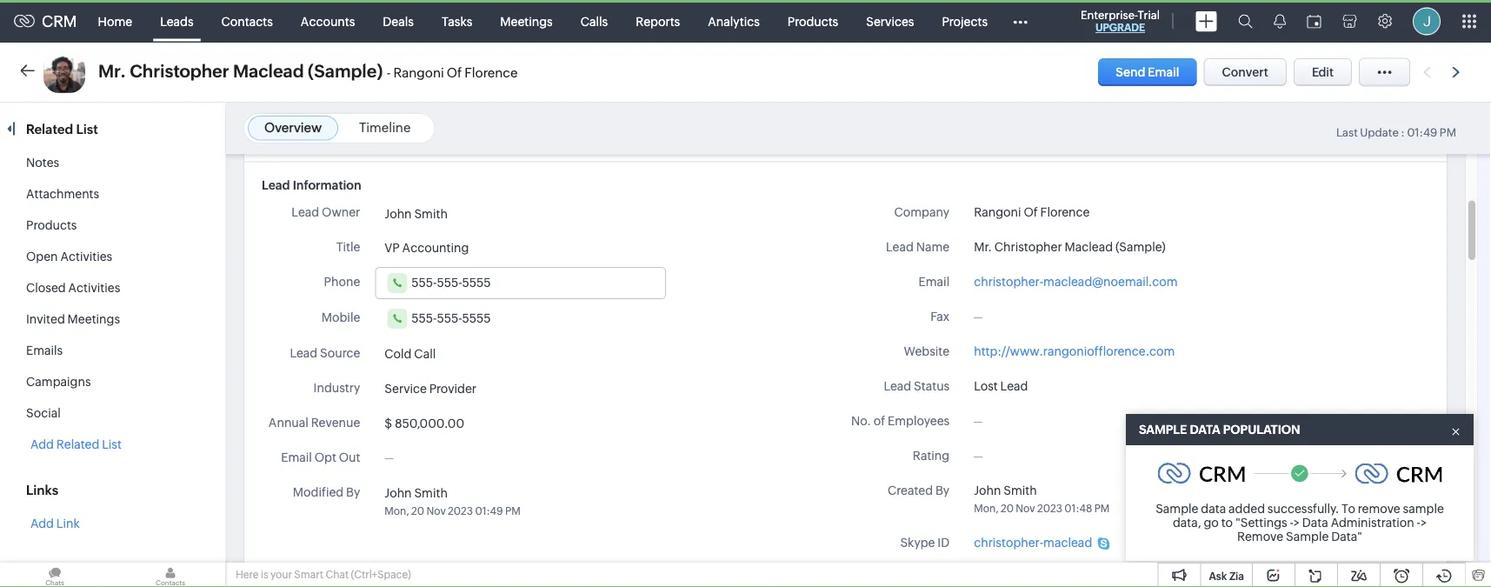Task type: describe. For each thing, give the bounding box(es) containing it.
1 horizontal spatial of
[[1024, 205, 1038, 219]]

create menu image
[[1196, 11, 1218, 32]]

closed activities
[[26, 281, 120, 295]]

add related list
[[30, 438, 122, 451]]

lead name
[[886, 240, 950, 254]]

data inside the sample data added successfully. to remove sample data, go to "settings -> data administration -> remove sample data"
[[1303, 516, 1329, 530]]

lead right lost
[[1001, 379, 1029, 393]]

edit
[[1312, 65, 1334, 79]]

information
[[293, 178, 361, 192]]

2023 for created by
[[1038, 503, 1063, 514]]

ask zia
[[1209, 570, 1245, 582]]

2023 for modified by
[[448, 505, 473, 517]]

overview
[[264, 120, 322, 135]]

notes
[[26, 156, 59, 170]]

projects link
[[928, 0, 1002, 42]]

mr. christopher maclead (sample) - rangoni of florence
[[98, 61, 518, 81]]

open
[[26, 250, 58, 264]]

http://www.rangoniofflorence.com link
[[974, 344, 1175, 358]]

850,000.00
[[395, 416, 465, 430]]

christopher- for christopher-maclead
[[974, 536, 1044, 550]]

sample
[[1404, 502, 1445, 516]]

invited meetings link
[[26, 312, 120, 326]]

links
[[26, 483, 58, 498]]

add for add related list
[[30, 438, 54, 451]]

activities for open activities
[[60, 250, 112, 264]]

john smith mon, 20 nov 2023 01:49 pm
[[385, 486, 521, 517]]

enterprise-trial upgrade
[[1081, 8, 1160, 33]]

data,
[[1173, 516, 1202, 530]]

christopher-maclead@noemail.com
[[974, 275, 1178, 289]]

tasks
[[442, 14, 473, 28]]

contacts link
[[208, 0, 287, 42]]

update
[[1361, 126, 1399, 139]]

john for john smith
[[385, 206, 412, 220]]

mon, for modified by
[[385, 505, 409, 517]]

open activities
[[26, 250, 112, 264]]

title
[[336, 240, 360, 254]]

reports
[[636, 14, 680, 28]]

maclead
[[1044, 536, 1093, 550]]

deals
[[383, 14, 414, 28]]

pm for mr. christopher maclead (sample)
[[1095, 503, 1110, 514]]

20 for modified by
[[411, 505, 424, 517]]

smith for john smith mon, 20 nov 2023 01:48 pm
[[1004, 484, 1037, 498]]

notes link
[[26, 156, 59, 170]]

email inside button
[[1148, 65, 1180, 79]]

0 horizontal spatial products
[[26, 218, 77, 232]]

calendar image
[[1307, 14, 1322, 28]]

attachments
[[26, 187, 99, 201]]

(sample) for mr. christopher maclead (sample)
[[1116, 240, 1166, 254]]

emails link
[[26, 344, 63, 357]]

1 vertical spatial related
[[56, 438, 99, 451]]

meetings inside meetings link
[[500, 14, 553, 28]]

fax
[[931, 309, 950, 323]]

call
[[414, 346, 436, 360]]

crm image
[[1355, 463, 1442, 484]]

emails
[[26, 344, 63, 357]]

0 vertical spatial related
[[26, 121, 73, 137]]

lead owner
[[292, 205, 360, 219]]

lead for lead status
[[884, 379, 912, 393]]

source
[[320, 346, 360, 360]]

555-555-5555 for phone
[[412, 275, 491, 289]]

activities for closed activities
[[68, 281, 120, 295]]

modified
[[293, 485, 344, 499]]

services
[[867, 14, 915, 28]]

555- down vp accounting
[[412, 275, 437, 289]]

projects
[[942, 14, 988, 28]]

campaigns
[[26, 375, 91, 389]]

calls link
[[567, 0, 622, 42]]

mobile
[[322, 310, 360, 324]]

related list
[[26, 121, 101, 137]]

population
[[1224, 423, 1301, 437]]

service
[[385, 381, 427, 395]]

christopher for mr. christopher maclead (sample) - rangoni of florence
[[130, 61, 229, 81]]

1 horizontal spatial 01:49
[[1408, 126, 1438, 139]]

timeline link
[[359, 120, 411, 135]]

555-555-5555 for mobile
[[412, 311, 491, 325]]

to
[[1342, 502, 1356, 516]]

search element
[[1228, 0, 1264, 43]]

01:48
[[1065, 503, 1093, 514]]

your
[[271, 569, 292, 581]]

1 vertical spatial meetings
[[67, 312, 120, 326]]

website
[[904, 344, 950, 358]]

john smith mon, 20 nov 2023 01:48 pm
[[974, 484, 1110, 514]]

service provider
[[385, 381, 477, 395]]

lead for lead owner
[[292, 205, 319, 219]]

cold call
[[385, 346, 436, 360]]

home
[[98, 14, 132, 28]]

1 vertical spatial products link
[[26, 218, 77, 232]]

contacts
[[221, 14, 273, 28]]

0 vertical spatial products link
[[774, 0, 853, 42]]

5555 for phone
[[462, 275, 491, 289]]

open activities link
[[26, 250, 112, 264]]

john for john smith mon, 20 nov 2023 01:49 pm
[[385, 486, 412, 500]]

john smith
[[385, 206, 448, 220]]

analytics link
[[694, 0, 774, 42]]

overview link
[[264, 120, 322, 135]]

1 horizontal spatial rangoni
[[974, 205, 1022, 219]]

0 vertical spatial products
[[788, 14, 839, 28]]

create menu element
[[1186, 0, 1228, 42]]

pm for vp accounting
[[505, 505, 521, 517]]

phone
[[324, 275, 360, 289]]

administration
[[1331, 516, 1415, 530]]

1 > from the left
[[1294, 516, 1300, 530]]

smith for john smith
[[414, 206, 448, 220]]

sample data added successfully. to remove sample data, go to "settings -> data administration -> remove sample data"
[[1156, 502, 1445, 544]]

rating
[[913, 448, 950, 462]]

maclead for mr. christopher maclead (sample) - rangoni of florence
[[233, 61, 304, 81]]

edit button
[[1294, 58, 1353, 86]]

sample for sample data added successfully. to remove sample data, go to "settings -> data administration -> remove sample data"
[[1156, 502, 1199, 516]]

1 horizontal spatial list
[[102, 438, 122, 451]]

enterprise-
[[1081, 8, 1138, 21]]

florence inside mr. christopher maclead (sample) - rangoni of florence
[[465, 65, 518, 80]]

timeline
[[359, 120, 411, 135]]

added
[[1229, 502, 1266, 516]]

profile image
[[1413, 7, 1441, 35]]

go
[[1204, 516, 1219, 530]]

by for modified by
[[346, 485, 360, 499]]

last update : 01:49 pm
[[1337, 126, 1457, 139]]

christopher-maclead
[[974, 536, 1093, 550]]

"settings
[[1236, 516, 1288, 530]]

mr. for mr. christopher maclead (sample)
[[974, 240, 992, 254]]

data"
[[1332, 530, 1363, 544]]



Task type: locate. For each thing, give the bounding box(es) containing it.
john inside john smith mon, 20 nov 2023 01:48 pm
[[974, 484, 1002, 498]]

1 horizontal spatial mr.
[[974, 240, 992, 254]]

0 vertical spatial email
[[1148, 65, 1180, 79]]

20 for created by
[[1001, 503, 1014, 514]]

accounts link
[[287, 0, 369, 42]]

2 horizontal spatial -
[[1417, 516, 1421, 530]]

- right remove on the bottom right of page
[[1417, 516, 1421, 530]]

mr. down home "link"
[[98, 61, 126, 81]]

0 horizontal spatial -
[[387, 65, 391, 80]]

christopher- for christopher-maclead@noemail.com
[[974, 275, 1044, 289]]

pm inside john smith mon, 20 nov 2023 01:48 pm
[[1095, 503, 1110, 514]]

email left opt
[[281, 450, 312, 464]]

Other Modules field
[[1002, 7, 1039, 35]]

related up the notes
[[26, 121, 73, 137]]

mr. for mr. christopher maclead (sample) - rangoni of florence
[[98, 61, 126, 81]]

555- up call
[[412, 311, 437, 325]]

add left the 'link'
[[30, 517, 54, 531]]

contacts image
[[116, 563, 225, 587]]

products up open
[[26, 218, 77, 232]]

0 horizontal spatial rangoni
[[394, 65, 444, 80]]

555- down accounting
[[437, 275, 462, 289]]

email right send
[[1148, 65, 1180, 79]]

0 vertical spatial activities
[[60, 250, 112, 264]]

- inside mr. christopher maclead (sample) - rangoni of florence
[[387, 65, 391, 80]]

social link
[[26, 406, 61, 420]]

by
[[936, 483, 950, 497], [346, 485, 360, 499]]

christopher down rangoni of florence
[[995, 240, 1063, 254]]

1 vertical spatial florence
[[1041, 205, 1090, 219]]

john for john smith mon, 20 nov 2023 01:48 pm
[[974, 484, 1002, 498]]

2 5555 from the top
[[462, 311, 491, 325]]

send email button
[[1099, 58, 1197, 86]]

0 horizontal spatial 2023
[[448, 505, 473, 517]]

here is your smart chat (ctrl+space)
[[236, 569, 411, 581]]

1 horizontal spatial nov
[[1016, 503, 1036, 514]]

1 vertical spatial 555-555-5555
[[412, 311, 491, 325]]

1 horizontal spatial meetings
[[500, 14, 553, 28]]

smith down 850,000.00
[[414, 486, 448, 500]]

by for created by
[[936, 483, 950, 497]]

0 horizontal spatial nov
[[427, 505, 446, 517]]

1 vertical spatial activities
[[68, 281, 120, 295]]

0 vertical spatial (sample)
[[308, 61, 383, 81]]

1 5555 from the top
[[462, 275, 491, 289]]

deals link
[[369, 0, 428, 42]]

vp accounting
[[385, 240, 469, 254]]

meetings down closed activities link
[[67, 312, 120, 326]]

rangoni right company
[[974, 205, 1022, 219]]

http://www.rangoniofflorence.com
[[974, 344, 1175, 358]]

1 vertical spatial (sample)
[[1116, 240, 1166, 254]]

- down the deals
[[387, 65, 391, 80]]

20 inside john smith mon, 20 nov 2023 01:48 pm
[[1001, 503, 1014, 514]]

0 horizontal spatial list
[[76, 121, 98, 137]]

(sample) up the maclead@noemail.com
[[1116, 240, 1166, 254]]

sample data population
[[1139, 423, 1301, 437]]

christopher- down john smith mon, 20 nov 2023 01:48 pm
[[974, 536, 1044, 550]]

lead left "name"
[[886, 240, 914, 254]]

data left 'population'
[[1190, 423, 1221, 437]]

0 horizontal spatial pm
[[505, 505, 521, 517]]

john up vp in the top of the page
[[385, 206, 412, 220]]

1 vertical spatial mr.
[[974, 240, 992, 254]]

1 horizontal spatial products link
[[774, 0, 853, 42]]

email down "name"
[[919, 274, 950, 288]]

add link
[[30, 517, 80, 531]]

lead
[[262, 178, 290, 192], [292, 205, 319, 219], [886, 240, 914, 254], [290, 346, 318, 360], [884, 379, 912, 393], [1001, 379, 1029, 393]]

by right modified at the left of page
[[346, 485, 360, 499]]

nov for modified by
[[427, 505, 446, 517]]

id
[[938, 535, 950, 549]]

smith inside john smith mon, 20 nov 2023 01:48 pm
[[1004, 484, 1037, 498]]

opt
[[315, 450, 336, 464]]

nov inside john smith mon, 20 nov 2023 01:49 pm
[[427, 505, 446, 517]]

1 vertical spatial list
[[102, 438, 122, 451]]

rangoni inside mr. christopher maclead (sample) - rangoni of florence
[[394, 65, 444, 80]]

mon, inside john smith mon, 20 nov 2023 01:49 pm
[[385, 505, 409, 517]]

signals image
[[1274, 14, 1286, 29]]

vp
[[385, 240, 400, 254]]

signals element
[[1264, 0, 1297, 43]]

home link
[[84, 0, 146, 42]]

lead information
[[262, 178, 361, 192]]

>
[[1294, 516, 1300, 530], [1421, 516, 1427, 530]]

0 vertical spatial of
[[447, 65, 462, 80]]

0 horizontal spatial email
[[281, 450, 312, 464]]

0 horizontal spatial maclead
[[233, 61, 304, 81]]

555-555-5555 down accounting
[[412, 275, 491, 289]]

maclead for mr. christopher maclead (sample)
[[1065, 240, 1113, 254]]

0 horizontal spatial mr.
[[98, 61, 126, 81]]

2 christopher- from the top
[[974, 536, 1044, 550]]

here
[[236, 569, 259, 581]]

crm link
[[14, 12, 77, 30]]

1 horizontal spatial products
[[788, 14, 839, 28]]

add
[[30, 438, 54, 451], [30, 517, 54, 531]]

0 vertical spatial 01:49
[[1408, 126, 1438, 139]]

- right "settings
[[1290, 516, 1294, 530]]

maclead@noemail.com
[[1044, 275, 1178, 289]]

christopher for mr. christopher maclead (sample)
[[995, 240, 1063, 254]]

0 vertical spatial rangoni
[[394, 65, 444, 80]]

christopher down leads
[[130, 61, 229, 81]]

chats image
[[0, 563, 110, 587]]

1 horizontal spatial >
[[1421, 516, 1427, 530]]

mon, up (ctrl+space)
[[385, 505, 409, 517]]

trial
[[1138, 8, 1160, 21]]

company
[[895, 205, 950, 219]]

1 vertical spatial of
[[1024, 205, 1038, 219]]

profile element
[[1403, 0, 1452, 42]]

smith inside john smith mon, 20 nov 2023 01:49 pm
[[414, 486, 448, 500]]

1 christopher- from the top
[[974, 275, 1044, 289]]

0 horizontal spatial florence
[[465, 65, 518, 80]]

invited meetings
[[26, 312, 120, 326]]

status
[[914, 379, 950, 393]]

0 vertical spatial 555-555-5555
[[412, 275, 491, 289]]

email for email
[[919, 274, 950, 288]]

1 vertical spatial products
[[26, 218, 77, 232]]

upgrade
[[1096, 22, 1146, 33]]

1 horizontal spatial data
[[1303, 516, 1329, 530]]

lost lead
[[974, 379, 1029, 393]]

1 vertical spatial 5555
[[462, 311, 491, 325]]

0 vertical spatial meetings
[[500, 14, 553, 28]]

2 horizontal spatial email
[[1148, 65, 1180, 79]]

2023
[[1038, 503, 1063, 514], [448, 505, 473, 517]]

mon, for created by
[[974, 503, 999, 514]]

(sample) down the accounts
[[308, 61, 383, 81]]

0 vertical spatial add
[[30, 438, 54, 451]]

1 horizontal spatial by
[[936, 483, 950, 497]]

20 inside john smith mon, 20 nov 2023 01:49 pm
[[411, 505, 424, 517]]

5555 for mobile
[[462, 311, 491, 325]]

no.
[[852, 414, 871, 428]]

products link left services
[[774, 0, 853, 42]]

employees
[[888, 414, 950, 428]]

1 horizontal spatial christopher
[[995, 240, 1063, 254]]

0 vertical spatial christopher
[[130, 61, 229, 81]]

john inside john smith mon, 20 nov 2023 01:49 pm
[[385, 486, 412, 500]]

john down $
[[385, 486, 412, 500]]

closed activities link
[[26, 281, 120, 295]]

2023 inside john smith mon, 20 nov 2023 01:48 pm
[[1038, 503, 1063, 514]]

lead status
[[884, 379, 950, 393]]

$  850,000.00
[[385, 416, 465, 430]]

1 add from the top
[[30, 438, 54, 451]]

0 horizontal spatial >
[[1294, 516, 1300, 530]]

florence
[[465, 65, 518, 80], [1041, 205, 1090, 219]]

2 vertical spatial sample
[[1286, 530, 1329, 544]]

555- up provider
[[437, 311, 462, 325]]

florence down tasks link
[[465, 65, 518, 80]]

1 vertical spatial maclead
[[1065, 240, 1113, 254]]

send email
[[1116, 65, 1180, 79]]

pm inside john smith mon, 20 nov 2023 01:49 pm
[[505, 505, 521, 517]]

campaigns link
[[26, 375, 91, 389]]

email for email opt out
[[281, 450, 312, 464]]

florence up mr. christopher maclead (sample)
[[1041, 205, 1090, 219]]

no. of employees
[[852, 414, 950, 428]]

activities up closed activities link
[[60, 250, 112, 264]]

is
[[261, 569, 268, 581]]

closed
[[26, 281, 66, 295]]

5555 down accounting
[[462, 275, 491, 289]]

1 vertical spatial rangoni
[[974, 205, 1022, 219]]

1 vertical spatial 01:49
[[475, 505, 503, 517]]

1 horizontal spatial -
[[1290, 516, 1294, 530]]

john right created by
[[974, 484, 1002, 498]]

provider
[[429, 381, 477, 395]]

555-
[[412, 275, 437, 289], [437, 275, 462, 289], [412, 311, 437, 325], [437, 311, 462, 325]]

search image
[[1239, 14, 1253, 29]]

0 vertical spatial 5555
[[462, 275, 491, 289]]

1 horizontal spatial mon,
[[974, 503, 999, 514]]

1 horizontal spatial maclead
[[1065, 240, 1113, 254]]

modified by
[[293, 485, 360, 499]]

to
[[1222, 516, 1233, 530]]

social
[[26, 406, 61, 420]]

5555 up provider
[[462, 311, 491, 325]]

chat
[[326, 569, 349, 581]]

activities up invited meetings
[[68, 281, 120, 295]]

2 > from the left
[[1421, 516, 1427, 530]]

lead for lead information
[[262, 178, 290, 192]]

lost
[[974, 379, 998, 393]]

products left services
[[788, 14, 839, 28]]

0 horizontal spatial 01:49
[[475, 505, 503, 517]]

0 vertical spatial christopher-
[[974, 275, 1044, 289]]

list
[[76, 121, 98, 137], [102, 438, 122, 451]]

1 horizontal spatial pm
[[1095, 503, 1110, 514]]

successfully.
[[1268, 502, 1340, 516]]

20
[[1001, 503, 1014, 514], [411, 505, 424, 517]]

add for add link
[[30, 517, 54, 531]]

smith up christopher-maclead on the bottom right of page
[[1004, 484, 1037, 498]]

lead left the source
[[290, 346, 318, 360]]

of
[[874, 414, 886, 428]]

nov inside john smith mon, 20 nov 2023 01:48 pm
[[1016, 503, 1036, 514]]

1 vertical spatial add
[[30, 517, 54, 531]]

0 horizontal spatial meetings
[[67, 312, 120, 326]]

0 horizontal spatial 20
[[411, 505, 424, 517]]

last
[[1337, 126, 1358, 139]]

0 horizontal spatial mon,
[[385, 505, 409, 517]]

lead down lead information
[[292, 205, 319, 219]]

lead for lead name
[[886, 240, 914, 254]]

related down social
[[56, 438, 99, 451]]

zia
[[1230, 570, 1245, 582]]

christopher- down mr. christopher maclead (sample)
[[974, 275, 1044, 289]]

ask
[[1209, 570, 1228, 582]]

nov
[[1016, 503, 1036, 514], [427, 505, 446, 517]]

01:49
[[1408, 126, 1438, 139], [475, 505, 503, 517]]

1 555-555-5555 from the top
[[412, 275, 491, 289]]

1 vertical spatial christopher-
[[974, 536, 1044, 550]]

1 horizontal spatial (sample)
[[1116, 240, 1166, 254]]

convert button
[[1204, 58, 1287, 86]]

christopher-maclead@noemail.com link
[[974, 273, 1178, 291]]

by right created
[[936, 483, 950, 497]]

mr. right "name"
[[974, 240, 992, 254]]

christopher
[[130, 61, 229, 81], [995, 240, 1063, 254]]

products link
[[774, 0, 853, 42], [26, 218, 77, 232]]

remove
[[1238, 530, 1284, 544]]

owner
[[322, 205, 360, 219]]

maclead down contacts
[[233, 61, 304, 81]]

0 vertical spatial florence
[[465, 65, 518, 80]]

2 555-555-5555 from the top
[[412, 311, 491, 325]]

1 vertical spatial email
[[919, 274, 950, 288]]

annual
[[269, 416, 309, 430]]

created by
[[888, 483, 950, 497]]

lead left status
[[884, 379, 912, 393]]

0 horizontal spatial of
[[447, 65, 462, 80]]

smith up vp accounting
[[414, 206, 448, 220]]

1 vertical spatial data
[[1303, 516, 1329, 530]]

(ctrl+space)
[[351, 569, 411, 581]]

0 horizontal spatial christopher
[[130, 61, 229, 81]]

meetings left calls
[[500, 14, 553, 28]]

mon, inside john smith mon, 20 nov 2023 01:48 pm
[[974, 503, 999, 514]]

data left data"
[[1303, 516, 1329, 530]]

5555
[[462, 275, 491, 289], [462, 311, 491, 325]]

maclead up christopher-maclead@noemail.com
[[1065, 240, 1113, 254]]

0 horizontal spatial by
[[346, 485, 360, 499]]

0 vertical spatial data
[[1190, 423, 1221, 437]]

0 vertical spatial maclead
[[233, 61, 304, 81]]

1 horizontal spatial 2023
[[1038, 503, 1063, 514]]

1 horizontal spatial 20
[[1001, 503, 1014, 514]]

lead for lead source
[[290, 346, 318, 360]]

email opt out
[[281, 450, 360, 464]]

of up mr. christopher maclead (sample)
[[1024, 205, 1038, 219]]

next record image
[[1453, 67, 1464, 78]]

products link up open
[[26, 218, 77, 232]]

add down social link
[[30, 438, 54, 451]]

rangoni down the deals
[[394, 65, 444, 80]]

of down tasks link
[[447, 65, 462, 80]]

555-555-5555 up call
[[412, 311, 491, 325]]

smith for john smith mon, 20 nov 2023 01:49 pm
[[414, 486, 448, 500]]

2 vertical spatial email
[[281, 450, 312, 464]]

leads
[[160, 14, 194, 28]]

industry
[[314, 381, 360, 395]]

0 horizontal spatial data
[[1190, 423, 1221, 437]]

john
[[385, 206, 412, 220], [974, 484, 1002, 498], [385, 486, 412, 500]]

pm
[[1440, 126, 1457, 139], [1095, 503, 1110, 514], [505, 505, 521, 517]]

2 add from the top
[[30, 517, 54, 531]]

of inside mr. christopher maclead (sample) - rangoni of florence
[[447, 65, 462, 80]]

1 vertical spatial christopher
[[995, 240, 1063, 254]]

remove
[[1358, 502, 1401, 516]]

1 horizontal spatial florence
[[1041, 205, 1090, 219]]

out
[[339, 450, 360, 464]]

0 vertical spatial sample
[[1139, 423, 1188, 437]]

-
[[387, 65, 391, 80], [1290, 516, 1294, 530], [1417, 516, 1421, 530]]

01:49 inside john smith mon, 20 nov 2023 01:49 pm
[[475, 505, 503, 517]]

previous record image
[[1424, 67, 1432, 78]]

rangoni
[[394, 65, 444, 80], [974, 205, 1022, 219]]

2 horizontal spatial pm
[[1440, 126, 1457, 139]]

data
[[1201, 502, 1227, 516]]

lead left information
[[262, 178, 290, 192]]

analytics
[[708, 14, 760, 28]]

> right remove on the bottom right of page
[[1421, 516, 1427, 530]]

1 horizontal spatial email
[[919, 274, 950, 288]]

1 vertical spatial sample
[[1156, 502, 1199, 516]]

mon, up christopher-maclead on the bottom right of page
[[974, 503, 999, 514]]

meetings link
[[486, 0, 567, 42]]

0 horizontal spatial products link
[[26, 218, 77, 232]]

sample for sample data population
[[1139, 423, 1188, 437]]

(sample) for mr. christopher maclead (sample) - rangoni of florence
[[308, 61, 383, 81]]

0 horizontal spatial (sample)
[[308, 61, 383, 81]]

smith
[[414, 206, 448, 220], [1004, 484, 1037, 498], [414, 486, 448, 500]]

nov for created by
[[1016, 503, 1036, 514]]

0 vertical spatial mr.
[[98, 61, 126, 81]]

0 vertical spatial list
[[76, 121, 98, 137]]

2023 inside john smith mon, 20 nov 2023 01:49 pm
[[448, 505, 473, 517]]

> right "settings
[[1294, 516, 1300, 530]]



Task type: vqa. For each thing, say whether or not it's contained in the screenshot.


